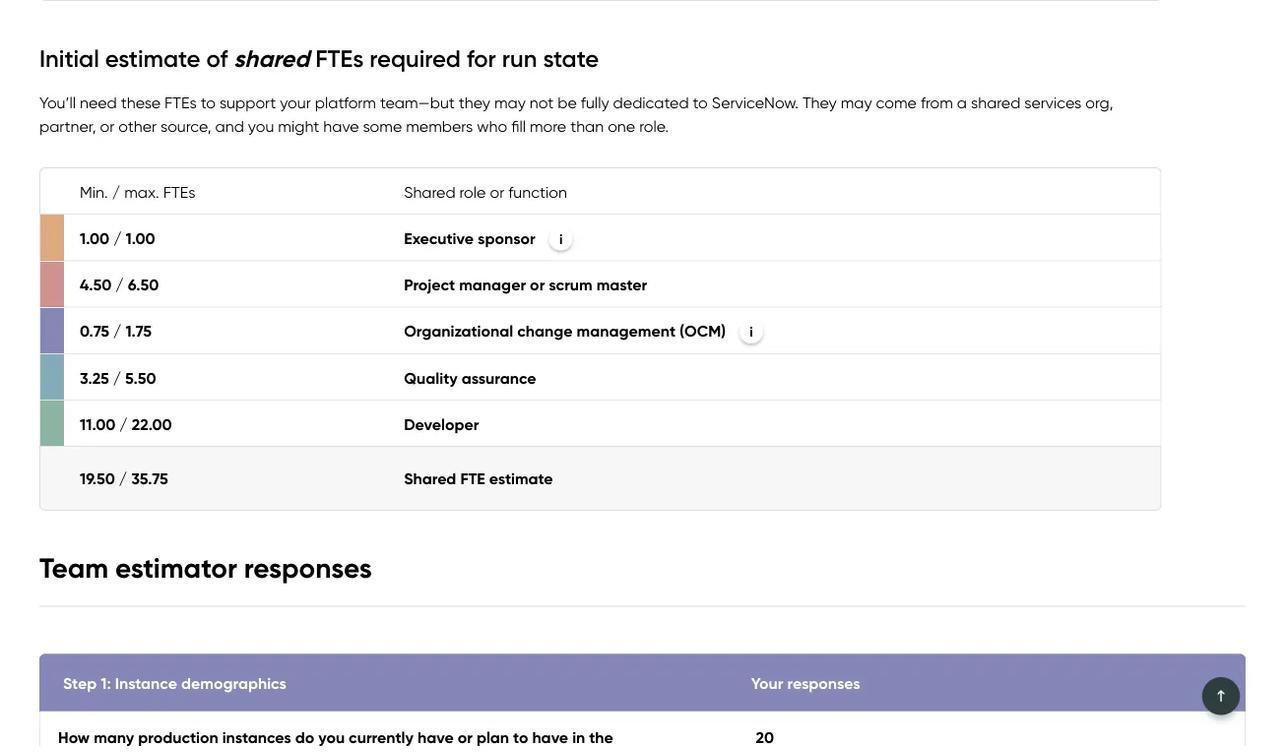 Task type: locate. For each thing, give the bounding box(es) containing it.
shared for shared role or function
[[404, 182, 456, 202]]

0 vertical spatial shared
[[234, 43, 309, 73]]

2 vertical spatial ftes
[[163, 182, 195, 202]]

1 horizontal spatial 1.00
[[126, 229, 155, 248]]

ftes
[[315, 43, 364, 72], [165, 93, 197, 112], [163, 182, 195, 202]]

may
[[494, 93, 526, 112], [841, 93, 872, 112]]

1 horizontal spatial platform
[[1005, 369, 1067, 388]]

3.25
[[80, 368, 109, 388]]

other
[[118, 116, 157, 136]]

0 horizontal spatial team
[[39, 551, 108, 586]]

executive
[[404, 229, 474, 248]]

executive sponsor
[[404, 229, 535, 248]]

may up fill
[[494, 93, 526, 112]]

your servicenow® platform team establishes, maintains, a
[[869, 369, 1285, 436]]

us
[[147, 705, 165, 724]]

estimate
[[105, 43, 201, 72], [489, 469, 553, 488]]

a right from
[[957, 93, 967, 112]]

1 may from the left
[[494, 93, 526, 112]]

2 horizontal spatial and
[[606, 82, 635, 101]]

not
[[530, 93, 554, 112]]

tools and calculators link
[[351, 72, 507, 111]]

quality assurance
[[404, 368, 536, 388]]

get down "initial"
[[39, 82, 67, 101]]

1 horizontal spatial shared
[[971, 93, 1021, 112]]

get started link
[[39, 72, 125, 111]]

customer success center link
[[39, 35, 389, 58]]

1 horizontal spatial i
[[750, 324, 753, 340]]

0 horizontal spatial platform
[[315, 93, 376, 112]]

ftes up tools
[[315, 43, 364, 72]]

0 vertical spatial or
[[100, 116, 115, 136]]

0 horizontal spatial 1.00
[[80, 229, 109, 248]]

i right (ocm)
[[750, 324, 753, 340]]

get started
[[39, 82, 125, 101]]

or left the scrum
[[530, 275, 545, 295]]

tools and calculators
[[351, 82, 507, 101]]

or right role
[[490, 182, 504, 202]]

need
[[80, 93, 117, 112]]

11.00 / 22.00
[[80, 415, 172, 434]]

2 1.00 from the left
[[126, 229, 155, 248]]

required
[[370, 43, 461, 72]]

(ocm)
[[680, 322, 726, 341]]

1.75
[[125, 322, 152, 341]]

1 horizontal spatial platform
[[1138, 216, 1285, 274]]

or
[[100, 116, 115, 136], [490, 182, 504, 202], [530, 275, 545, 295]]

0 vertical spatial shared
[[404, 182, 456, 202]]

platform
[[1138, 216, 1285, 274], [927, 464, 988, 483]]

practices
[[236, 82, 302, 101]]

estimate up these at the top of page
[[105, 43, 201, 72]]

0 horizontal spatial your
[[751, 674, 784, 693]]

1.00 down max.
[[126, 229, 155, 248]]

0 horizontal spatial i
[[559, 231, 563, 247]]

/ right 11.00
[[120, 415, 128, 434]]

6.50
[[128, 275, 159, 295]]

1.00 / 1.00
[[80, 229, 155, 248]]

servicenow®
[[904, 369, 1001, 388]]

1 vertical spatial shared
[[971, 93, 1021, 112]]

0 vertical spatial i
[[559, 231, 563, 247]]

1 shared from the top
[[404, 182, 456, 202]]

0 horizontal spatial to
[[201, 93, 216, 112]]

team down 19.50
[[39, 551, 108, 586]]

they
[[803, 93, 837, 112]]

of
[[206, 43, 228, 72]]

1 horizontal spatial your
[[869, 369, 900, 388]]

i for executive sponsor
[[559, 231, 563, 247]]

1 horizontal spatial team
[[992, 464, 1032, 483]]

demographics
[[181, 674, 287, 693]]

1 horizontal spatial may
[[841, 93, 872, 112]]

1 vertical spatial or
[[490, 182, 504, 202]]

ftes inside you'll need these ftes to support your platform team—but they may not be fully dedicated to servicenow. they may come from a shared services org, partner, or other source, and you might have some members who fill more than one role.
[[165, 93, 197, 112]]

shared up practices
[[234, 43, 309, 73]]

project manager or scrum master
[[404, 275, 647, 295]]

a
[[957, 93, 967, 112], [1277, 369, 1285, 388]]

your for your responses
[[751, 674, 784, 693]]

ftes right max.
[[163, 182, 195, 202]]

1 horizontal spatial or
[[490, 182, 504, 202]]

and down required
[[392, 82, 420, 101]]

team left estimator
[[992, 464, 1032, 483]]

to right dedicated
[[693, 93, 708, 112]]

estimate right fte
[[489, 469, 553, 488]]

/ right 3.25
[[113, 368, 121, 388]]

1 horizontal spatial and
[[392, 82, 420, 101]]

shared left role
[[404, 182, 456, 202]]

estimate inside initial estimate of shared ftes required for run state
[[105, 43, 201, 72]]

get left support at the top right
[[864, 82, 891, 101]]

/ right min.
[[112, 182, 120, 202]]

calculators
[[424, 82, 507, 101]]

run
[[502, 43, 537, 72]]

0 horizontal spatial may
[[494, 93, 526, 112]]

you
[[248, 116, 274, 136]]

/ up 4.50 / 6.50
[[113, 229, 122, 248]]

2 shared from the top
[[404, 469, 456, 488]]

2 horizontal spatial to
[[1107, 464, 1122, 483]]

/ left 1.75
[[113, 322, 122, 341]]

0 horizontal spatial a
[[957, 93, 967, 112]]

be
[[558, 93, 577, 112]]

events and webinars
[[556, 82, 707, 101]]

/ left 6.50
[[116, 275, 124, 295]]

many
[[1219, 464, 1259, 483]]

1 vertical spatial shared
[[404, 469, 456, 488]]

i
[[559, 231, 563, 247], [750, 324, 753, 340]]

connect with us
[[39, 705, 165, 724]]

1 vertical spatial i
[[750, 324, 753, 340]]

sponsor
[[478, 229, 535, 248]]

ftes up source,
[[165, 93, 197, 112]]

/ right 19.50
[[119, 469, 127, 488]]

platform
[[315, 93, 376, 112], [1005, 369, 1067, 388]]

1 vertical spatial ftes
[[165, 93, 197, 112]]

servicenow.
[[712, 93, 799, 112]]

shared left fte
[[404, 469, 456, 488]]

the
[[900, 464, 923, 483]]

1 vertical spatial responses
[[788, 674, 861, 693]]

1 vertical spatial servicenow
[[869, 216, 1126, 274]]

platform left team
[[1005, 369, 1067, 388]]

19.50
[[80, 469, 115, 488]]

webinars
[[639, 82, 707, 101]]

1 get from the left
[[39, 82, 67, 101]]

0.75 / 1.75
[[80, 322, 152, 341]]

and down the support
[[215, 116, 244, 136]]

team—but
[[380, 93, 455, 112]]

0 vertical spatial ftes
[[315, 43, 364, 72]]

/ for min.
[[112, 182, 120, 202]]

to inside use the platform team estimator to find out how many peo
[[1107, 464, 1122, 483]]

change
[[517, 322, 573, 341]]

1 vertical spatial estimate
[[489, 469, 553, 488]]

to left find
[[1107, 464, 1122, 483]]

a inside your servicenow® platform team establishes, maintains, a
[[1277, 369, 1285, 388]]

servicenow
[[1023, 82, 1107, 101], [869, 216, 1126, 274]]

may right the they
[[841, 93, 872, 112]]

0 horizontal spatial platform
[[927, 464, 988, 483]]

team
[[992, 464, 1032, 483], [39, 551, 108, 586]]

all servicenow sites link
[[1002, 72, 1145, 111]]

maintains,
[[1200, 369, 1273, 388]]

/ for 1.00
[[113, 229, 122, 248]]

2 vertical spatial or
[[530, 275, 545, 295]]

get for get started
[[39, 82, 67, 101]]

0 horizontal spatial estimate
[[105, 43, 201, 72]]

or down need
[[100, 116, 115, 136]]

0 vertical spatial platform
[[315, 93, 376, 112]]

0 horizontal spatial get
[[39, 82, 67, 101]]

leading practices link
[[173, 72, 302, 111]]

0 vertical spatial your
[[869, 369, 900, 388]]

shared left services
[[971, 93, 1021, 112]]

1.00
[[80, 229, 109, 248], [126, 229, 155, 248]]

/ for 11.00
[[120, 415, 128, 434]]

1 horizontal spatial estimate
[[489, 469, 553, 488]]

they
[[459, 93, 490, 112]]

center
[[327, 36, 383, 58]]

organizational change management (ocm)
[[404, 322, 726, 341]]

1.00 down min.
[[80, 229, 109, 248]]

your inside your servicenow® platform team establishes, maintains, a
[[869, 369, 900, 388]]

4.50
[[80, 275, 112, 295]]

out
[[1157, 464, 1181, 483]]

/
[[112, 182, 120, 202], [113, 229, 122, 248], [116, 275, 124, 295], [113, 322, 122, 341], [113, 368, 121, 388], [120, 415, 128, 434], [119, 469, 127, 488]]

0 horizontal spatial and
[[215, 116, 244, 136]]

1 vertical spatial a
[[1277, 369, 1285, 388]]

i up the scrum
[[559, 231, 563, 247]]

0 vertical spatial estimate
[[105, 43, 201, 72]]

to up source,
[[201, 93, 216, 112]]

1 vertical spatial platform
[[927, 464, 988, 483]]

success
[[257, 36, 322, 58]]

0 vertical spatial a
[[957, 93, 967, 112]]

project
[[404, 275, 455, 295]]

0 vertical spatial team
[[992, 464, 1032, 483]]

tools
[[351, 82, 388, 101]]

scrum
[[549, 275, 593, 295]]

0 vertical spatial servicenow
[[1023, 82, 1107, 101]]

shared for shared fte estimate
[[404, 469, 456, 488]]

0 vertical spatial platform
[[1138, 216, 1285, 274]]

1 horizontal spatial a
[[1277, 369, 1285, 388]]

initial estimate of shared ftes required for run state
[[39, 43, 599, 73]]

for
[[467, 43, 496, 72]]

0 horizontal spatial or
[[100, 116, 115, 136]]

fully
[[581, 93, 609, 112]]

platform inside your servicenow® platform team establishes, maintains, a
[[1005, 369, 1067, 388]]

2 get from the left
[[864, 82, 891, 101]]

1 vertical spatial platform
[[1005, 369, 1067, 388]]

1 horizontal spatial get
[[864, 82, 891, 101]]

2 horizontal spatial or
[[530, 275, 545, 295]]

ftes for max.
[[163, 182, 195, 202]]

and up one
[[606, 82, 635, 101]]

all servicenow sites
[[1002, 82, 1145, 101]]

a right maintains,
[[1277, 369, 1285, 388]]

partner,
[[39, 116, 96, 136]]

1 vertical spatial your
[[751, 674, 784, 693]]

platform up have
[[315, 93, 376, 112]]

platform inside you'll need these ftes to support your platform team—but they may not be fully dedicated to servicenow. they may come from a shared services org, partner, or other source, and you might have some members who fill more than one role.
[[315, 93, 376, 112]]

0 vertical spatial responses
[[244, 551, 372, 586]]



Task type: vqa. For each thing, say whether or not it's contained in the screenshot.
To to the middle
yes



Task type: describe. For each thing, give the bounding box(es) containing it.
peo
[[1263, 464, 1285, 483]]

11.00
[[80, 415, 116, 434]]

5.50
[[125, 368, 156, 388]]

1 horizontal spatial to
[[693, 93, 708, 112]]

step
[[63, 674, 97, 693]]

get support link
[[864, 72, 953, 111]]

with
[[110, 705, 143, 724]]

/ for 19.50
[[119, 469, 127, 488]]

shared role or function
[[404, 182, 567, 202]]

customer success center
[[173, 36, 383, 58]]

state
[[543, 43, 599, 72]]

role
[[460, 182, 486, 202]]

3.25 / 5.50
[[80, 368, 156, 388]]

0 horizontal spatial responses
[[244, 551, 372, 586]]

function
[[508, 182, 567, 202]]

ftes for these
[[165, 93, 197, 112]]

estimator
[[115, 551, 237, 586]]

dedicated
[[613, 93, 689, 112]]

come
[[876, 93, 917, 112]]

2 may from the left
[[841, 93, 872, 112]]

role.
[[639, 116, 669, 136]]

org,
[[1086, 93, 1114, 112]]

max.
[[124, 182, 159, 202]]

more
[[530, 116, 567, 136]]

team
[[1071, 369, 1109, 388]]

your responses
[[751, 674, 861, 693]]

0 horizontal spatial shared
[[234, 43, 309, 73]]

customer
[[173, 36, 253, 58]]

/ for 0.75
[[113, 322, 122, 341]]

support
[[895, 82, 953, 101]]

leading
[[173, 82, 232, 101]]

services
[[1025, 93, 1082, 112]]

these
[[121, 93, 161, 112]]

instance
[[115, 674, 177, 693]]

/ for 4.50
[[116, 275, 124, 295]]

one
[[608, 116, 635, 136]]

fill
[[511, 116, 526, 136]]

services link
[[756, 72, 815, 111]]

servicenow platform
[[869, 216, 1285, 336]]

22.00
[[132, 415, 172, 434]]

have
[[323, 116, 359, 136]]

use
[[869, 464, 896, 483]]

or inside you'll need these ftes to support your platform team—but they may not be fully dedicated to servicenow. they may come from a shared services org, partner, or other source, and you might have some members who fill more than one role.
[[100, 116, 115, 136]]

get for get support
[[864, 82, 891, 101]]

a inside you'll need these ftes to support your platform team—but they may not be fully dedicated to servicenow. they may come from a shared services org, partner, or other source, and you might have some members who fill more than one role.
[[957, 93, 967, 112]]

4.50 / 6.50
[[80, 275, 159, 295]]

min. / max. ftes
[[80, 182, 195, 202]]

1 1.00 from the left
[[80, 229, 109, 248]]

assurance
[[462, 368, 536, 388]]

how
[[1185, 464, 1215, 483]]

1 horizontal spatial responses
[[788, 674, 861, 693]]

your
[[280, 93, 311, 112]]

members
[[406, 116, 473, 136]]

servicenow inside servicenow platform
[[869, 216, 1126, 274]]

i for organizational change management (ocm)
[[750, 324, 753, 340]]

19.50 / 35.75
[[80, 469, 168, 488]]

0.75
[[80, 322, 109, 341]]

shared fte estimate
[[404, 469, 553, 488]]

some
[[363, 116, 402, 136]]

use the platform team estimator to find out how many peo
[[869, 464, 1285, 507]]

or for project
[[530, 275, 545, 295]]

estimator
[[1035, 464, 1103, 483]]

who
[[477, 116, 507, 136]]

and inside you'll need these ftes to support your platform team—but they may not be fully dedicated to servicenow. they may come from a shared services org, partner, or other source, and you might have some members who fill more than one role.
[[215, 116, 244, 136]]

35.75
[[131, 469, 168, 488]]

find
[[1126, 464, 1153, 483]]

your for your servicenow® platform team establishes, maintains, a
[[869, 369, 900, 388]]

you'll
[[39, 93, 76, 112]]

platform inside use the platform team estimator to find out how many peo
[[927, 464, 988, 483]]

support
[[220, 93, 276, 112]]

and for tools
[[392, 82, 420, 101]]

connect
[[39, 705, 105, 724]]

started
[[71, 82, 125, 101]]

source,
[[161, 116, 211, 136]]

1 vertical spatial team
[[39, 551, 108, 586]]

1:
[[101, 674, 111, 693]]

establishes,
[[1113, 369, 1196, 388]]

initial
[[39, 43, 99, 72]]

than
[[570, 116, 604, 136]]

ftes inside initial estimate of shared ftes required for run state
[[315, 43, 364, 72]]

team inside use the platform team estimator to find out how many peo
[[992, 464, 1032, 483]]

leading practices
[[173, 82, 302, 101]]

platform inside servicenow platform
[[1138, 216, 1285, 274]]

quality
[[404, 368, 458, 388]]

might
[[278, 116, 319, 136]]

all
[[1002, 82, 1019, 101]]

and for events
[[606, 82, 635, 101]]

min.
[[80, 182, 108, 202]]

step 1: instance demographics
[[63, 674, 287, 693]]

services
[[756, 82, 815, 101]]

shared inside you'll need these ftes to support your platform team—but they may not be fully dedicated to servicenow. they may come from a shared services org, partner, or other source, and you might have some members who fill more than one role.
[[971, 93, 1021, 112]]

/ for 3.25
[[113, 368, 121, 388]]

manager
[[459, 275, 526, 295]]

organizational
[[404, 322, 513, 341]]

or for shared
[[490, 182, 504, 202]]



